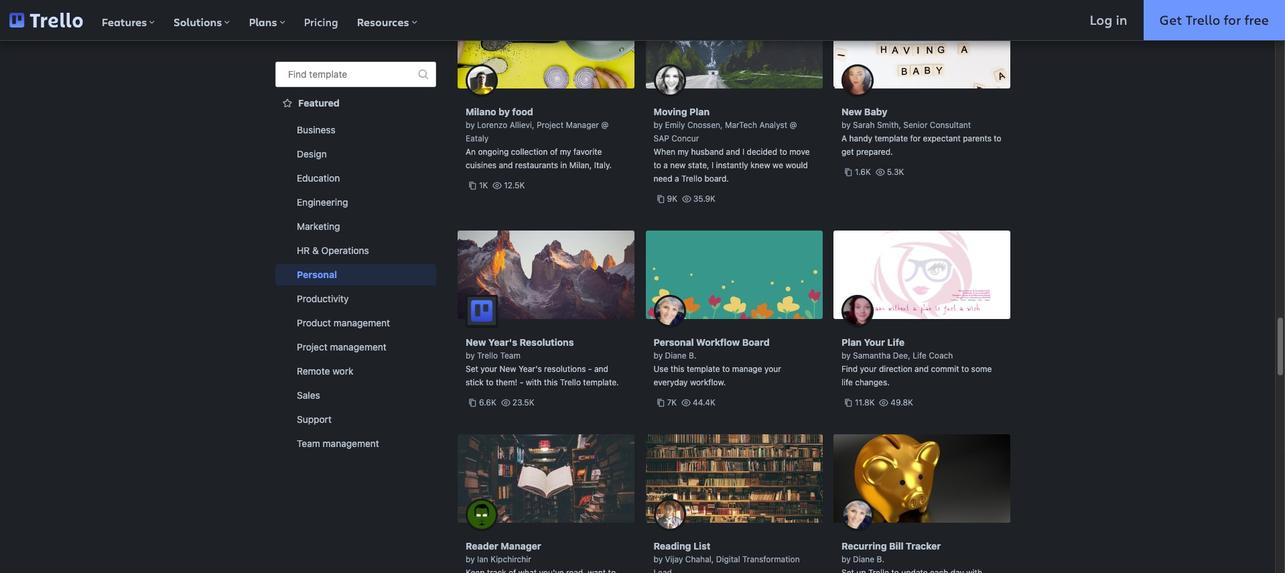 Task type: describe. For each thing, give the bounding box(es) containing it.
0 vertical spatial in
[[1116, 11, 1128, 29]]

1 vertical spatial life
[[913, 351, 927, 361]]

0 vertical spatial a
[[664, 160, 668, 170]]

commit
[[931, 364, 959, 374]]

design link
[[275, 143, 436, 165]]

trello down resolutions
[[560, 377, 581, 387]]

management for product management
[[334, 317, 390, 328]]

management for team management
[[323, 438, 379, 449]]

milan,
[[569, 160, 592, 170]]

of
[[550, 147, 558, 157]]

and inside milano by food by lorenzo allievi, project manager @ eataly an ongoing collection of my favorite cuisines and restaurants in milan, italy.
[[499, 160, 513, 170]]

11.8k
[[855, 397, 875, 407]]

business link
[[275, 119, 436, 141]]

changes.
[[855, 377, 890, 387]]

by inside reading list by vijay chahal, digital transformation lead
[[654, 554, 663, 564]]

support
[[297, 414, 332, 425]]

1 horizontal spatial for
[[1224, 11, 1241, 29]]

martech
[[725, 120, 757, 130]]

hr & operations link
[[275, 240, 436, 261]]

set
[[466, 364, 478, 374]]

resources
[[357, 15, 409, 29]]

life
[[842, 377, 853, 387]]

plan your life by samantha dee, life coach find your direction and commit to some life changes.
[[842, 336, 992, 387]]

to inside new baby by sarah smith, senior consultant a handy template for expectant parents to get prepared.
[[994, 133, 1002, 143]]

b. for personal
[[689, 351, 697, 361]]

trello right get
[[1186, 11, 1221, 29]]

template inside 'field'
[[309, 68, 347, 80]]

hr & operations
[[297, 245, 369, 256]]

business
[[297, 124, 336, 135]]

template inside personal workflow board by diane b. use this template to manage your everyday workflow.
[[687, 364, 720, 374]]

tracker
[[906, 540, 941, 552]]

resolutions
[[520, 336, 574, 348]]

ongoing
[[478, 147, 509, 157]]

0 horizontal spatial team
[[297, 438, 320, 449]]

plan inside moving plan by emily cnossen, martech analyst @ sap concur when my husband and i decided to move to a new state, i instantly knew we would need a trello board.
[[690, 106, 710, 117]]

your inside new year's resolutions by trello team set your new year's resolutions - and stick to them! - with this trello template.
[[481, 364, 497, 374]]

we
[[773, 160, 783, 170]]

senior
[[904, 120, 928, 130]]

team management link
[[275, 433, 436, 454]]

by inside new baby by sarah smith, senior consultant a handy template for expectant parents to get prepared.
[[842, 120, 851, 130]]

log
[[1090, 11, 1113, 29]]

by inside new year's resolutions by trello team set your new year's resolutions - and stick to them! - with this trello template.
[[466, 351, 475, 361]]

work
[[333, 365, 353, 377]]

for inside new baby by sarah smith, senior consultant a handy template for expectant parents to get prepared.
[[910, 133, 921, 143]]

and inside moving plan by emily cnossen, martech analyst @ sap concur when my husband and i decided to move to a new state, i instantly knew we would need a trello board.
[[726, 147, 740, 157]]

workflow.
[[690, 377, 726, 387]]

get trello for free link
[[1144, 0, 1285, 40]]

get
[[842, 147, 854, 157]]

instantly
[[716, 160, 748, 170]]

featured
[[298, 97, 340, 109]]

5.3k
[[887, 167, 904, 177]]

new
[[670, 160, 686, 170]]

management for project management
[[330, 341, 387, 353]]

milano
[[466, 106, 496, 117]]

diane b. image
[[842, 499, 874, 531]]

trello up set
[[477, 351, 498, 361]]

parents
[[963, 133, 992, 143]]

sarah smith, senior consultant image
[[842, 64, 874, 97]]

1.6k
[[855, 167, 871, 177]]

transformation
[[743, 554, 800, 564]]

1 vertical spatial i
[[712, 160, 714, 170]]

use
[[654, 364, 669, 374]]

vijay chahal, digital transformation lead image
[[654, 499, 686, 531]]

kipchirchir
[[491, 554, 531, 564]]

remote work
[[297, 365, 353, 377]]

support link
[[275, 409, 436, 430]]

some
[[972, 364, 992, 374]]

by inside plan your life by samantha dee, life coach find your direction and commit to some life changes.
[[842, 351, 851, 361]]

lead
[[654, 568, 672, 573]]

and inside new year's resolutions by trello team set your new year's resolutions - and stick to them! - with this trello template.
[[594, 364, 608, 374]]

6.6k
[[479, 397, 497, 407]]

remote work link
[[275, 361, 436, 382]]

pricing link
[[295, 0, 348, 40]]

trello inside moving plan by emily cnossen, martech analyst @ sap concur when my husband and i decided to move to a new state, i instantly knew we would need a trello board.
[[682, 174, 702, 184]]

solutions button
[[164, 0, 240, 40]]

engineering
[[297, 196, 348, 208]]

moving
[[654, 106, 687, 117]]

ian kipchirchir image
[[466, 499, 498, 531]]

personal workflow board by diane b. use this template to manage your everyday workflow.
[[654, 336, 781, 387]]

coach
[[929, 351, 953, 361]]

education
[[297, 172, 340, 184]]

Find template field
[[275, 62, 436, 87]]

this inside new year's resolutions by trello team set your new year's resolutions - and stick to them! - with this trello template.
[[544, 377, 558, 387]]

operations
[[321, 245, 369, 256]]

reading list by vijay chahal, digital transformation lead
[[654, 540, 800, 573]]

sarah
[[853, 120, 875, 130]]

personal for personal
[[297, 269, 337, 280]]

to inside plan your life by samantha dee, life coach find your direction and commit to some life changes.
[[962, 364, 969, 374]]

eataly
[[466, 133, 489, 143]]

by up lorenzo
[[499, 106, 510, 117]]

in inside milano by food by lorenzo allievi, project manager @ eataly an ongoing collection of my favorite cuisines and restaurants in milan, italy.
[[561, 160, 567, 170]]

0 vertical spatial -
[[588, 364, 592, 374]]

by inside reader manager by ian kipchirchir
[[466, 554, 475, 564]]

dee,
[[893, 351, 911, 361]]

emily cnossen, martech analyst @ sap concur image
[[654, 64, 686, 97]]

manage
[[732, 364, 762, 374]]

12.5k
[[504, 180, 525, 190]]

23.5k
[[512, 397, 535, 407]]

project inside milano by food by lorenzo allievi, project manager @ eataly an ongoing collection of my favorite cuisines and restaurants in milan, italy.
[[537, 120, 564, 130]]

plan inside plan your life by samantha dee, life coach find your direction and commit to some life changes.
[[842, 336, 862, 348]]

35.9k
[[694, 194, 716, 204]]

b. for recurring
[[877, 554, 885, 564]]

samantha
[[853, 351, 891, 361]]

vijay
[[665, 554, 683, 564]]

@ inside moving plan by emily cnossen, martech analyst @ sap concur when my husband and i decided to move to a new state, i instantly knew we would need a trello board.
[[790, 120, 797, 130]]

handy
[[849, 133, 873, 143]]

by inside personal workflow board by diane b. use this template to manage your everyday workflow.
[[654, 351, 663, 361]]

favorite
[[574, 147, 602, 157]]

your
[[864, 336, 885, 348]]

team management
[[297, 438, 379, 449]]

project management
[[297, 341, 387, 353]]

personal for personal workflow board by diane b. use this template to manage your everyday workflow.
[[654, 336, 694, 348]]

find inside find template 'field'
[[288, 68, 307, 80]]

new year's resolutions by trello team set your new year's resolutions - and stick to them! - with this trello template.
[[466, 336, 619, 387]]

consultant
[[930, 120, 971, 130]]

your inside plan your life by samantha dee, life coach find your direction and commit to some life changes.
[[860, 364, 877, 374]]

new baby by sarah smith, senior consultant a handy template for expectant parents to get prepared.
[[842, 106, 1002, 157]]

design
[[297, 148, 327, 160]]



Task type: vqa. For each thing, say whether or not it's contained in the screenshot.
the leftmost Team
yes



Task type: locate. For each thing, give the bounding box(es) containing it.
board.
[[705, 174, 729, 184]]

for left free
[[1224, 11, 1241, 29]]

1 vertical spatial -
[[520, 377, 524, 387]]

i up board.
[[712, 160, 714, 170]]

1 vertical spatial this
[[544, 377, 558, 387]]

by up a
[[842, 120, 851, 130]]

0 vertical spatial manager
[[566, 120, 599, 130]]

food
[[512, 106, 533, 117]]

0 vertical spatial life
[[888, 336, 905, 348]]

9k
[[667, 194, 678, 204]]

featured link
[[275, 92, 436, 114]]

1 vertical spatial for
[[910, 133, 921, 143]]

0 horizontal spatial find
[[288, 68, 307, 80]]

0 vertical spatial team
[[500, 351, 521, 361]]

2 horizontal spatial template
[[875, 133, 908, 143]]

1 horizontal spatial template
[[687, 364, 720, 374]]

management
[[334, 317, 390, 328], [330, 341, 387, 353], [323, 438, 379, 449]]

0 vertical spatial b.
[[689, 351, 697, 361]]

personal
[[297, 269, 337, 280], [654, 336, 694, 348]]

1 vertical spatial find
[[842, 364, 858, 374]]

1 horizontal spatial my
[[678, 147, 689, 157]]

samantha dee, life coach image
[[842, 295, 874, 327]]

project
[[537, 120, 564, 130], [297, 341, 328, 353]]

product management
[[297, 317, 390, 328]]

1 vertical spatial template
[[875, 133, 908, 143]]

1 vertical spatial manager
[[501, 540, 541, 552]]

b. down "recurring"
[[877, 554, 885, 564]]

diane down "recurring"
[[853, 554, 875, 564]]

1 vertical spatial personal
[[654, 336, 694, 348]]

0 horizontal spatial new
[[466, 336, 486, 348]]

find template
[[288, 68, 347, 80]]

manager up kipchirchir at the bottom left
[[501, 540, 541, 552]]

0 horizontal spatial this
[[544, 377, 558, 387]]

knew
[[751, 160, 771, 170]]

2 vertical spatial new
[[500, 364, 516, 374]]

team
[[500, 351, 521, 361], [297, 438, 320, 449]]

life up dee,
[[888, 336, 905, 348]]

for down senior
[[910, 133, 921, 143]]

state,
[[688, 160, 710, 170]]

lorenzo
[[477, 120, 508, 130]]

2 vertical spatial management
[[323, 438, 379, 449]]

new up them!
[[500, 364, 516, 374]]

trello team image
[[466, 295, 498, 327]]

this right with
[[544, 377, 558, 387]]

solutions
[[174, 15, 222, 29]]

diane for personal
[[665, 351, 687, 361]]

project up remote
[[297, 341, 328, 353]]

italy.
[[594, 160, 612, 170]]

by up lead
[[654, 554, 663, 564]]

plan left your
[[842, 336, 862, 348]]

ian
[[477, 554, 488, 564]]

0 vertical spatial i
[[743, 147, 745, 157]]

need
[[654, 174, 673, 184]]

0 horizontal spatial @
[[601, 120, 609, 130]]

team inside new year's resolutions by trello team set your new year's resolutions - and stick to them! - with this trello template.
[[500, 351, 521, 361]]

1 horizontal spatial plan
[[842, 336, 862, 348]]

in right log
[[1116, 11, 1128, 29]]

diane for recurring
[[853, 554, 875, 564]]

manager inside milano by food by lorenzo allievi, project manager @ eataly an ongoing collection of my favorite cuisines and restaurants in milan, italy.
[[566, 120, 599, 130]]

expectant
[[923, 133, 961, 143]]

1 horizontal spatial find
[[842, 364, 858, 374]]

0 vertical spatial management
[[334, 317, 390, 328]]

pricing
[[304, 15, 338, 29]]

by up use
[[654, 351, 663, 361]]

trello image
[[9, 13, 83, 28], [10, 13, 83, 28]]

template up "workflow."
[[687, 364, 720, 374]]

new up sarah
[[842, 106, 862, 117]]

digital
[[716, 554, 740, 564]]

1 vertical spatial plan
[[842, 336, 862, 348]]

cuisines
[[466, 160, 497, 170]]

1 vertical spatial project
[[297, 341, 328, 353]]

0 horizontal spatial life
[[888, 336, 905, 348]]

management down support link
[[323, 438, 379, 449]]

0 vertical spatial find
[[288, 68, 307, 80]]

find inside plan your life by samantha dee, life coach find your direction and commit to some life changes.
[[842, 364, 858, 374]]

moving plan by emily cnossen, martech analyst @ sap concur when my husband and i decided to move to a new state, i instantly knew we would need a trello board.
[[654, 106, 810, 184]]

reader manager by ian kipchirchir
[[466, 540, 541, 564]]

1 vertical spatial management
[[330, 341, 387, 353]]

a down new
[[675, 174, 679, 184]]

1 horizontal spatial team
[[500, 351, 521, 361]]

plans button
[[240, 0, 295, 40]]

1 vertical spatial team
[[297, 438, 320, 449]]

to left manage
[[722, 364, 730, 374]]

1 horizontal spatial project
[[537, 120, 564, 130]]

when
[[654, 147, 676, 157]]

sales
[[297, 389, 320, 401]]

0 vertical spatial personal
[[297, 269, 337, 280]]

plan up cnossen,
[[690, 106, 710, 117]]

diane inside personal workflow board by diane b. use this template to manage your everyday workflow.
[[665, 351, 687, 361]]

cnossen,
[[688, 120, 723, 130]]

find up featured
[[288, 68, 307, 80]]

sap
[[654, 133, 669, 143]]

my inside moving plan by emily cnossen, martech analyst @ sap concur when my husband and i decided to move to a new state, i instantly knew we would need a trello board.
[[678, 147, 689, 157]]

0 horizontal spatial year's
[[489, 336, 517, 348]]

0 horizontal spatial diane
[[665, 351, 687, 361]]

decided
[[747, 147, 777, 157]]

allievi,
[[510, 120, 535, 130]]

1 vertical spatial new
[[466, 336, 486, 348]]

b.
[[689, 351, 697, 361], [877, 554, 885, 564]]

recurring
[[842, 540, 887, 552]]

baby
[[864, 106, 888, 117]]

and inside plan your life by samantha dee, life coach find your direction and commit to some life changes.
[[915, 364, 929, 374]]

1 horizontal spatial @
[[790, 120, 797, 130]]

resources button
[[348, 0, 427, 40]]

bill
[[889, 540, 904, 552]]

template.
[[583, 377, 619, 387]]

project up of
[[537, 120, 564, 130]]

1 vertical spatial year's
[[519, 364, 542, 374]]

0 horizontal spatial -
[[520, 377, 524, 387]]

0 horizontal spatial i
[[712, 160, 714, 170]]

diane inside recurring bill tracker by diane b.
[[853, 554, 875, 564]]

to up 'we'
[[780, 147, 787, 157]]

2 horizontal spatial your
[[860, 364, 877, 374]]

my
[[560, 147, 571, 157], [678, 147, 689, 157]]

management down productivity link
[[334, 317, 390, 328]]

b. inside personal workflow board by diane b. use this template to manage your everyday workflow.
[[689, 351, 697, 361]]

0 horizontal spatial in
[[561, 160, 567, 170]]

stick
[[466, 377, 484, 387]]

new for new year's resolutions
[[466, 336, 486, 348]]

3 your from the left
[[860, 364, 877, 374]]

0 horizontal spatial manager
[[501, 540, 541, 552]]

b. down workflow
[[689, 351, 697, 361]]

0 vertical spatial plan
[[690, 106, 710, 117]]

0 vertical spatial year's
[[489, 336, 517, 348]]

manager inside reader manager by ian kipchirchir
[[501, 540, 541, 552]]

log in link
[[1074, 0, 1144, 40]]

- left with
[[520, 377, 524, 387]]

team down support
[[297, 438, 320, 449]]

personal inside personal workflow board by diane b. use this template to manage your everyday workflow.
[[654, 336, 694, 348]]

template inside new baby by sarah smith, senior consultant a handy template for expectant parents to get prepared.
[[875, 133, 908, 143]]

by left the samantha
[[842, 351, 851, 361]]

@ inside milano by food by lorenzo allievi, project manager @ eataly an ongoing collection of my favorite cuisines and restaurants in milan, italy.
[[601, 120, 609, 130]]

to left some
[[962, 364, 969, 374]]

manager up favorite on the top left
[[566, 120, 599, 130]]

by up sap
[[654, 120, 663, 130]]

find up life on the right
[[842, 364, 858, 374]]

get
[[1160, 11, 1183, 29]]

1 horizontal spatial b.
[[877, 554, 885, 564]]

this up everyday
[[671, 364, 685, 374]]

personal up use
[[654, 336, 694, 348]]

a left new
[[664, 160, 668, 170]]

1 vertical spatial b.
[[877, 554, 885, 564]]

to inside personal workflow board by diane b. use this template to manage your everyday workflow.
[[722, 364, 730, 374]]

1 horizontal spatial year's
[[519, 364, 542, 374]]

product management link
[[275, 312, 436, 334]]

1 horizontal spatial diane
[[853, 554, 875, 564]]

to up 'need'
[[654, 160, 661, 170]]

and up the instantly
[[726, 147, 740, 157]]

&
[[312, 245, 319, 256]]

in left milan,
[[561, 160, 567, 170]]

to right stick
[[486, 377, 494, 387]]

marketing link
[[275, 216, 436, 237]]

@ up favorite on the top left
[[601, 120, 609, 130]]

1 horizontal spatial your
[[765, 364, 781, 374]]

49.8k
[[891, 397, 913, 407]]

and up template.
[[594, 364, 608, 374]]

1 horizontal spatial -
[[588, 364, 592, 374]]

1 @ from the left
[[601, 120, 609, 130]]

your right manage
[[765, 364, 781, 374]]

personal down &
[[297, 269, 337, 280]]

2 vertical spatial template
[[687, 364, 720, 374]]

life right dee,
[[913, 351, 927, 361]]

0 horizontal spatial personal
[[297, 269, 337, 280]]

0 vertical spatial project
[[537, 120, 564, 130]]

1k
[[479, 180, 488, 190]]

new for new baby
[[842, 106, 862, 117]]

2 my from the left
[[678, 147, 689, 157]]

0 horizontal spatial project
[[297, 341, 328, 353]]

to right parents on the right top
[[994, 133, 1002, 143]]

1 your from the left
[[481, 364, 497, 374]]

restaurants
[[515, 160, 558, 170]]

by inside moving plan by emily cnossen, martech analyst @ sap concur when my husband and i decided to move to a new state, i instantly knew we would need a trello board.
[[654, 120, 663, 130]]

project management link
[[275, 336, 436, 358]]

my down the concur
[[678, 147, 689, 157]]

my inside milano by food by lorenzo allievi, project manager @ eataly an ongoing collection of my favorite cuisines and restaurants in milan, italy.
[[560, 147, 571, 157]]

1 horizontal spatial i
[[743, 147, 745, 157]]

0 vertical spatial new
[[842, 106, 862, 117]]

1 horizontal spatial life
[[913, 351, 927, 361]]

productivity link
[[275, 288, 436, 310]]

i up the instantly
[[743, 147, 745, 157]]

lorenzo allievi, project manager @ eataly image
[[466, 64, 498, 97]]

0 vertical spatial template
[[309, 68, 347, 80]]

emily
[[665, 120, 685, 130]]

personal link
[[275, 264, 436, 286]]

move
[[790, 147, 810, 157]]

0 horizontal spatial template
[[309, 68, 347, 80]]

44.4k
[[693, 397, 716, 407]]

1 horizontal spatial new
[[500, 364, 516, 374]]

log in
[[1090, 11, 1128, 29]]

0 horizontal spatial your
[[481, 364, 497, 374]]

your right set
[[481, 364, 497, 374]]

my right of
[[560, 147, 571, 157]]

would
[[786, 160, 808, 170]]

this inside personal workflow board by diane b. use this template to manage your everyday workflow.
[[671, 364, 685, 374]]

0 vertical spatial for
[[1224, 11, 1241, 29]]

concur
[[672, 133, 699, 143]]

0 horizontal spatial my
[[560, 147, 571, 157]]

template up featured
[[309, 68, 347, 80]]

1 my from the left
[[560, 147, 571, 157]]

0 horizontal spatial for
[[910, 133, 921, 143]]

- up template.
[[588, 364, 592, 374]]

direction
[[879, 364, 913, 374]]

0 vertical spatial this
[[671, 364, 685, 374]]

0 horizontal spatial b.
[[689, 351, 697, 361]]

0 horizontal spatial a
[[664, 160, 668, 170]]

by left ian
[[466, 554, 475, 564]]

your down the samantha
[[860, 364, 877, 374]]

plans
[[249, 15, 277, 29]]

year's up with
[[519, 364, 542, 374]]

reader
[[466, 540, 499, 552]]

trello down state,
[[682, 174, 702, 184]]

education link
[[275, 168, 436, 189]]

2 @ from the left
[[790, 120, 797, 130]]

analyst
[[760, 120, 788, 130]]

new inside new baby by sarah smith, senior consultant a handy template for expectant parents to get prepared.
[[842, 106, 862, 117]]

and down ongoing
[[499, 160, 513, 170]]

to inside new year's resolutions by trello team set your new year's resolutions - and stick to them! - with this trello template.
[[486, 377, 494, 387]]

2 your from the left
[[765, 364, 781, 374]]

reading
[[654, 540, 691, 552]]

1 vertical spatial a
[[675, 174, 679, 184]]

team up them!
[[500, 351, 521, 361]]

1 horizontal spatial this
[[671, 364, 685, 374]]

management down product management link
[[330, 341, 387, 353]]

@ right analyst
[[790, 120, 797, 130]]

new up set
[[466, 336, 486, 348]]

b. inside recurring bill tracker by diane b.
[[877, 554, 885, 564]]

by down "recurring"
[[842, 554, 851, 564]]

1 horizontal spatial manager
[[566, 120, 599, 130]]

2 horizontal spatial new
[[842, 106, 862, 117]]

everyday
[[654, 377, 688, 387]]

features button
[[92, 0, 164, 40]]

prepared.
[[856, 147, 893, 157]]

marketing
[[297, 220, 340, 232]]

1 vertical spatial diane
[[853, 554, 875, 564]]

your inside personal workflow board by diane b. use this template to manage your everyday workflow.
[[765, 364, 781, 374]]

husband
[[691, 147, 724, 157]]

1 vertical spatial in
[[561, 160, 567, 170]]

diane up use
[[665, 351, 687, 361]]

1 horizontal spatial a
[[675, 174, 679, 184]]

diane b. image
[[654, 295, 686, 327]]

by up set
[[466, 351, 475, 361]]

board
[[742, 336, 770, 348]]

a
[[842, 133, 847, 143]]

and left commit
[[915, 364, 929, 374]]

year's down trello team icon
[[489, 336, 517, 348]]

1 horizontal spatial in
[[1116, 11, 1128, 29]]

get trello for free
[[1160, 11, 1269, 29]]

0 vertical spatial diane
[[665, 351, 687, 361]]

by up eataly
[[466, 120, 475, 130]]

0 horizontal spatial plan
[[690, 106, 710, 117]]

by inside recurring bill tracker by diane b.
[[842, 554, 851, 564]]

1 horizontal spatial personal
[[654, 336, 694, 348]]

template down smith,
[[875, 133, 908, 143]]



